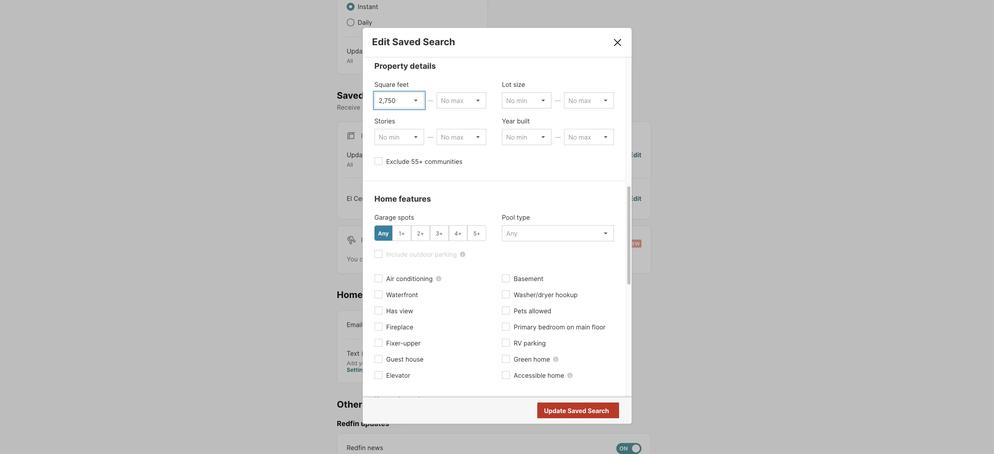 Task type: vqa. For each thing, say whether or not it's contained in the screenshot.
number at the left bottom
yes



Task type: describe. For each thing, give the bounding box(es) containing it.
on inside edit saved search "dialog"
[[567, 323, 574, 331]]

5+ radio
[[468, 225, 486, 241]]

guest house
[[386, 356, 424, 363]]

house
[[406, 356, 424, 363]]

settings
[[347, 366, 369, 373]]

rent
[[375, 236, 392, 244]]

edit inside "dialog"
[[372, 36, 390, 48]]

garage spots
[[374, 214, 414, 221]]

saved searches receive timely notifications based on your preferred search filters.
[[337, 90, 534, 111]]

for for for rent
[[361, 236, 373, 244]]

fixer-
[[386, 339, 403, 347]]

air conditioning
[[386, 275, 433, 283]]

Any radio
[[374, 225, 393, 241]]

number
[[390, 360, 410, 366]]

searches inside saved searches receive timely notifications based on your preferred search filters.
[[366, 90, 408, 101]]

daily
[[358, 18, 372, 26]]

size
[[513, 81, 525, 89]]

update saved search
[[544, 407, 609, 415]]

elevator
[[386, 372, 410, 380]]

option group inside edit saved search "dialog"
[[374, 225, 486, 241]]

built
[[517, 117, 530, 125]]

search for edit saved search
[[423, 36, 455, 48]]

for sale
[[361, 132, 391, 140]]

communities
[[425, 158, 463, 166]]

email
[[347, 321, 363, 328]]

lot size
[[502, 81, 525, 89]]

Instant radio
[[347, 3, 355, 11]]

redfin news
[[347, 444, 383, 452]]

search inside saved searches receive timely notifications based on your preferred search filters.
[[494, 104, 514, 111]]

4+
[[455, 230, 462, 237]]

pool type
[[502, 214, 530, 221]]

fireplace
[[386, 323, 413, 331]]

has
[[386, 307, 398, 315]]

year built
[[502, 117, 530, 125]]

conditioning
[[396, 275, 433, 283]]

other emails
[[337, 399, 393, 410]]

2 vertical spatial edit
[[630, 195, 642, 202]]

has view
[[386, 307, 413, 315]]

emails
[[364, 399, 393, 410]]

create
[[372, 255, 391, 263]]

based
[[420, 104, 438, 111]]

accessible home
[[514, 372, 564, 380]]

view
[[400, 307, 413, 315]]

1
[[391, 195, 393, 202]]

(sms)
[[361, 349, 380, 357]]

for rent
[[361, 236, 392, 244]]

outdoor
[[410, 251, 433, 258]]

4+ radio
[[449, 225, 468, 241]]

searching
[[460, 255, 489, 263]]

3+
[[436, 230, 443, 237]]

instant
[[358, 3, 378, 11]]

guest
[[386, 356, 404, 363]]

1 edit button from the top
[[630, 150, 642, 168]]

1 vertical spatial edit
[[630, 151, 642, 159]]

el
[[347, 195, 352, 202]]

primary bedroom on main floor
[[514, 323, 606, 331]]

0 vertical spatial update
[[347, 47, 369, 55]]

2+ radio
[[411, 225, 430, 241]]

0 vertical spatial parking
[[435, 251, 457, 258]]

update inside button
[[544, 407, 566, 415]]

no results
[[578, 407, 608, 415]]

— for year built
[[555, 134, 561, 140]]

receive
[[337, 104, 360, 111]]

2+
[[417, 230, 424, 237]]

pets allowed
[[514, 307, 552, 315]]

1+ radio
[[392, 225, 411, 241]]

sale
[[375, 132, 391, 140]]

account settings link
[[347, 360, 440, 373]]

property details
[[374, 61, 436, 71]]

keyword
[[374, 396, 400, 404]]

results
[[587, 407, 608, 415]]

green
[[514, 356, 532, 363]]

square
[[374, 81, 395, 89]]

update saved search button
[[537, 403, 619, 418]]

floor
[[592, 323, 606, 331]]

updates
[[361, 420, 389, 428]]

fixer-upper
[[386, 339, 421, 347]]

edit saved search dialog
[[363, 28, 632, 444]]

include
[[386, 251, 408, 258]]

no results button
[[568, 403, 618, 419]]

rv parking
[[514, 339, 546, 347]]

main
[[576, 323, 590, 331]]

el cerrito test 1
[[347, 195, 393, 202]]

— for lot size
[[555, 97, 561, 104]]

in
[[411, 360, 416, 366]]

stories
[[374, 117, 395, 125]]

square feet
[[374, 81, 409, 89]]



Task type: locate. For each thing, give the bounding box(es) containing it.
update types all down for sale on the top of the page
[[347, 151, 387, 168]]

search up details
[[423, 36, 455, 48]]

1 vertical spatial home
[[337, 289, 363, 300]]

primary
[[514, 323, 537, 331]]

0 vertical spatial searches
[[366, 90, 408, 101]]

on inside saved searches receive timely notifications based on your preferred search filters.
[[440, 104, 448, 111]]

1 horizontal spatial parking
[[524, 339, 546, 347]]

home for green home
[[534, 356, 550, 363]]

search inside button
[[588, 407, 609, 415]]

home up accessible home at right
[[534, 356, 550, 363]]

2 edit button from the top
[[630, 194, 642, 203]]

other
[[337, 399, 362, 410]]

0 vertical spatial your
[[449, 104, 462, 111]]

edit saved search
[[372, 36, 455, 48]]

edit
[[372, 36, 390, 48], [630, 151, 642, 159], [630, 195, 642, 202]]

0 vertical spatial for
[[361, 132, 373, 140]]

redfin for other
[[337, 420, 359, 428]]

text (sms)
[[347, 349, 380, 357]]

keyword search
[[374, 396, 422, 404]]

pool
[[502, 214, 515, 221]]

text
[[347, 349, 360, 357]]

option group containing any
[[374, 225, 486, 241]]

0 vertical spatial types
[[370, 47, 387, 55]]

1 vertical spatial home
[[548, 372, 564, 380]]

tours
[[365, 289, 388, 300]]

exclude
[[386, 158, 410, 166]]

home
[[374, 194, 397, 204], [337, 289, 363, 300]]

0 horizontal spatial home
[[337, 289, 363, 300]]

home features
[[374, 194, 431, 204]]

0 vertical spatial update types all
[[347, 47, 387, 64]]

bedroom
[[538, 323, 565, 331]]

year
[[502, 117, 515, 125]]

option group
[[374, 225, 486, 241]]

1+
[[399, 230, 405, 237]]

1 vertical spatial for
[[361, 236, 373, 244]]

can
[[360, 255, 370, 263]]

1 types from the top
[[370, 47, 387, 55]]

3+ radio
[[430, 225, 449, 241]]

types up property
[[370, 47, 387, 55]]

0 vertical spatial search
[[423, 36, 455, 48]]

1 vertical spatial search
[[402, 396, 422, 404]]

0 vertical spatial edit
[[372, 36, 390, 48]]

green home
[[514, 356, 550, 363]]

0 vertical spatial all
[[347, 57, 353, 64]]

1 vertical spatial searches
[[413, 255, 441, 263]]

home for accessible home
[[548, 372, 564, 380]]

your left 'preferred'
[[449, 104, 462, 111]]

add
[[347, 360, 357, 366]]

for left sale
[[361, 132, 373, 140]]

1 vertical spatial edit button
[[630, 194, 642, 203]]

types down for sale on the top of the page
[[370, 151, 387, 159]]

redfin for redfin
[[347, 444, 366, 452]]

no
[[578, 407, 586, 415]]

search right the keyword at the bottom of the page
[[402, 396, 422, 404]]

phone
[[372, 360, 388, 366]]

1 vertical spatial redfin
[[347, 444, 366, 452]]

hookup
[[556, 291, 578, 299]]

home left tours on the left of page
[[337, 289, 363, 300]]

search up year
[[494, 104, 514, 111]]

1 for from the top
[[361, 132, 373, 140]]

search
[[423, 36, 455, 48], [588, 407, 609, 415]]

parking
[[435, 251, 457, 258], [524, 339, 546, 347]]

saved inside button
[[568, 407, 586, 415]]

1 horizontal spatial searches
[[413, 255, 441, 263]]

washer/dryer
[[514, 291, 554, 299]]

searches left while
[[413, 255, 441, 263]]

you
[[347, 255, 358, 263]]

0 vertical spatial home
[[374, 194, 397, 204]]

0 vertical spatial redfin
[[337, 420, 359, 428]]

rv
[[514, 339, 522, 347]]

for for for sale
[[361, 132, 373, 140]]

saved inside saved searches receive timely notifications based on your preferred search filters.
[[337, 90, 364, 101]]

0 horizontal spatial searches
[[366, 90, 408, 101]]

5+
[[473, 230, 480, 237]]

test
[[376, 195, 389, 202]]

your inside saved searches receive timely notifications based on your preferred search filters.
[[449, 104, 462, 111]]

2 for from the top
[[361, 236, 373, 244]]

0 horizontal spatial on
[[440, 104, 448, 111]]

1 horizontal spatial home
[[374, 194, 397, 204]]

1 vertical spatial parking
[[524, 339, 546, 347]]

all down daily option
[[347, 57, 353, 64]]

0 horizontal spatial search
[[423, 36, 455, 48]]

edit saved search element
[[372, 36, 603, 48]]

0 vertical spatial search
[[494, 104, 514, 111]]

pets
[[514, 307, 527, 315]]

allowed
[[529, 307, 552, 315]]

air
[[386, 275, 394, 283]]

1 vertical spatial update
[[347, 151, 369, 159]]

home for home tours
[[337, 289, 363, 300]]

update types all down the daily
[[347, 47, 387, 64]]

1 all from the top
[[347, 57, 353, 64]]

0 horizontal spatial your
[[359, 360, 370, 366]]

2 vertical spatial update
[[544, 407, 566, 415]]

1 horizontal spatial search
[[494, 104, 514, 111]]

search for update saved search
[[588, 407, 609, 415]]

55+
[[411, 158, 423, 166]]

1 vertical spatial update types all
[[347, 151, 387, 168]]

on
[[440, 104, 448, 111], [567, 323, 574, 331]]

update down daily option
[[347, 47, 369, 55]]

for
[[490, 255, 499, 263]]

news
[[368, 444, 383, 452]]

on left 'main'
[[567, 323, 574, 331]]

searches down square
[[366, 90, 408, 101]]

all up el on the top of page
[[347, 161, 353, 168]]

—
[[428, 97, 433, 104], [555, 97, 561, 104], [428, 134, 433, 140], [555, 134, 561, 140]]

any
[[378, 230, 389, 237]]

home up garage
[[374, 194, 397, 204]]

1 horizontal spatial search
[[588, 407, 609, 415]]

property
[[374, 61, 408, 71]]

waterfront
[[386, 291, 418, 299]]

0 vertical spatial home
[[534, 356, 550, 363]]

update left no
[[544, 407, 566, 415]]

cerrito
[[354, 195, 374, 202]]

2 all from the top
[[347, 161, 353, 168]]

feet
[[397, 81, 409, 89]]

edit button
[[630, 150, 642, 168], [630, 194, 642, 203]]

redfin down other
[[337, 420, 359, 428]]

list box
[[374, 93, 424, 109], [437, 93, 486, 109], [502, 93, 552, 109], [564, 93, 614, 109], [374, 129, 424, 145], [437, 129, 486, 145], [502, 129, 552, 145], [564, 129, 614, 145], [502, 225, 614, 242]]

1 vertical spatial types
[[370, 151, 387, 159]]

redfin left news
[[347, 444, 366, 452]]

1 vertical spatial search
[[588, 407, 609, 415]]

1 horizontal spatial your
[[449, 104, 462, 111]]

account
[[417, 360, 440, 366]]

1 horizontal spatial on
[[567, 323, 574, 331]]

filters.
[[515, 104, 534, 111]]

preferred
[[464, 104, 492, 111]]

lot
[[502, 81, 512, 89]]

Daily radio
[[347, 18, 355, 26]]

1 vertical spatial your
[[359, 360, 370, 366]]

0 vertical spatial on
[[440, 104, 448, 111]]

for left rent
[[361, 236, 373, 244]]

on right based
[[440, 104, 448, 111]]

1 vertical spatial all
[[347, 161, 353, 168]]

search right no
[[588, 407, 609, 415]]

your
[[449, 104, 462, 111], [359, 360, 370, 366]]

add your phone number in
[[347, 360, 417, 366]]

home tours
[[337, 289, 388, 300]]

home for home features
[[374, 194, 397, 204]]

update down for sale on the top of the page
[[347, 151, 369, 159]]

saved
[[392, 36, 421, 48], [337, 90, 364, 101], [393, 255, 411, 263], [568, 407, 586, 415]]

0 horizontal spatial search
[[402, 396, 422, 404]]

home right accessible
[[548, 372, 564, 380]]

0 horizontal spatial parking
[[435, 251, 457, 258]]

account settings
[[347, 360, 440, 373]]

while
[[442, 255, 458, 263]]

search inside "dialog"
[[402, 396, 422, 404]]

upper
[[403, 339, 421, 347]]

1 update types all from the top
[[347, 47, 387, 64]]

redfin updates
[[337, 420, 389, 428]]

redfin
[[337, 420, 359, 428], [347, 444, 366, 452]]

type
[[517, 214, 530, 221]]

features
[[399, 194, 431, 204]]

— for square feet
[[428, 97, 433, 104]]

— for stories
[[428, 134, 433, 140]]

0 vertical spatial edit button
[[630, 150, 642, 168]]

basement
[[514, 275, 544, 283]]

exclude 55+ communities
[[386, 158, 463, 166]]

your up settings
[[359, 360, 370, 366]]

parking down 3+ radio
[[435, 251, 457, 258]]

types
[[370, 47, 387, 55], [370, 151, 387, 159]]

None checkbox
[[616, 443, 642, 454]]

parking up green home
[[524, 339, 546, 347]]

home inside edit saved search "dialog"
[[374, 194, 397, 204]]

1 vertical spatial on
[[567, 323, 574, 331]]

2 types from the top
[[370, 151, 387, 159]]

2 update types all from the top
[[347, 151, 387, 168]]

timely
[[362, 104, 380, 111]]

garage
[[374, 214, 396, 221]]



